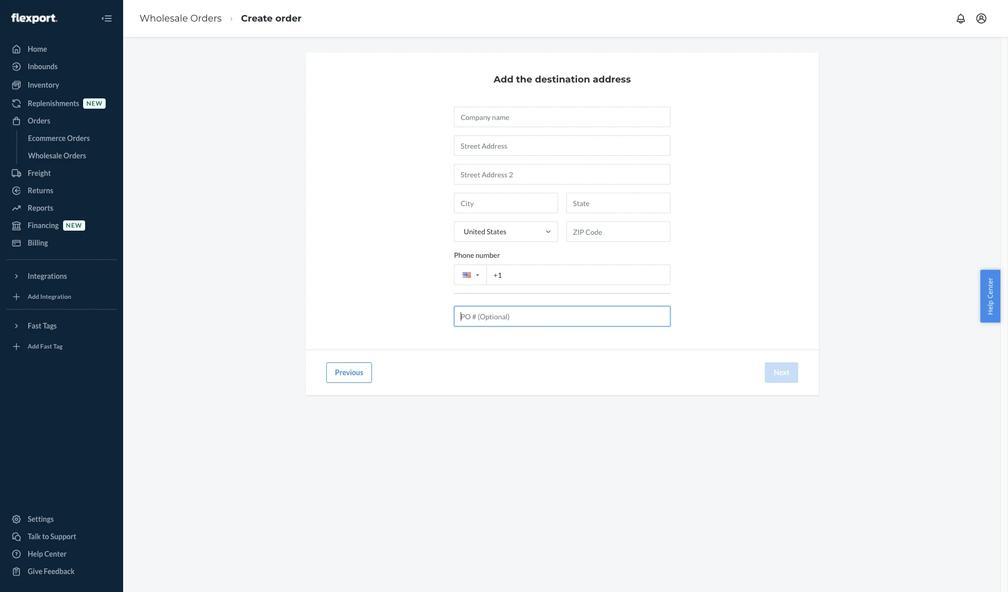 Task type: locate. For each thing, give the bounding box(es) containing it.
wholesale orders link
[[140, 13, 222, 24], [23, 148, 117, 164]]

help center
[[986, 278, 995, 315], [28, 550, 67, 559]]

new down reports link
[[66, 222, 82, 230]]

orders up the "ecommerce"
[[28, 117, 50, 125]]

integration
[[40, 293, 71, 301]]

inventory
[[28, 81, 59, 89]]

new up orders 'link'
[[86, 100, 103, 107]]

0 vertical spatial add
[[494, 74, 514, 85]]

1 vertical spatial help center
[[28, 550, 67, 559]]

settings
[[28, 515, 54, 524]]

0 vertical spatial wholesale orders
[[140, 13, 222, 24]]

0 vertical spatial wholesale
[[140, 13, 188, 24]]

add left integration
[[28, 293, 39, 301]]

help center inside help center link
[[28, 550, 67, 559]]

create
[[241, 13, 273, 24]]

1 vertical spatial help
[[28, 550, 43, 559]]

fast left tag
[[40, 343, 52, 351]]

freight link
[[6, 165, 117, 182]]

add down fast tags
[[28, 343, 39, 351]]

0 horizontal spatial help center
[[28, 550, 67, 559]]

the
[[516, 74, 533, 85]]

returns link
[[6, 183, 117, 199]]

0 horizontal spatial wholesale orders link
[[23, 148, 117, 164]]

Street Address text field
[[454, 136, 671, 156]]

fast left the tags
[[28, 322, 41, 331]]

add fast tag link
[[6, 339, 117, 355]]

0 vertical spatial wholesale orders link
[[140, 13, 222, 24]]

new for replenishments
[[86, 100, 103, 107]]

0 vertical spatial fast
[[28, 322, 41, 331]]

center
[[986, 278, 995, 299], [44, 550, 67, 559]]

1 (702) 123-4567 telephone field
[[454, 265, 671, 285]]

orders down orders 'link'
[[67, 134, 90, 143]]

integrations
[[28, 272, 67, 281]]

1 vertical spatial new
[[66, 222, 82, 230]]

1 horizontal spatial center
[[986, 278, 995, 299]]

1 horizontal spatial new
[[86, 100, 103, 107]]

help center link
[[6, 547, 117, 563]]

fast
[[28, 322, 41, 331], [40, 343, 52, 351]]

help
[[986, 301, 995, 315], [28, 550, 43, 559]]

financing
[[28, 221, 59, 230]]

add left the
[[494, 74, 514, 85]]

1 vertical spatial center
[[44, 550, 67, 559]]

fast inside dropdown button
[[28, 322, 41, 331]]

1 horizontal spatial wholesale orders
[[140, 13, 222, 24]]

orders inside 'link'
[[28, 117, 50, 125]]

wholesale orders link inside breadcrumbs navigation
[[140, 13, 222, 24]]

freight
[[28, 169, 51, 178]]

close navigation image
[[101, 12, 113, 25]]

2 vertical spatial add
[[28, 343, 39, 351]]

states
[[487, 227, 507, 236]]

add integration
[[28, 293, 71, 301]]

create order link
[[241, 13, 302, 24]]

help center inside help center button
[[986, 278, 995, 315]]

orders
[[190, 13, 222, 24], [28, 117, 50, 125], [67, 134, 90, 143], [64, 151, 86, 160]]

help inside button
[[986, 301, 995, 315]]

wholesale inside breadcrumbs navigation
[[140, 13, 188, 24]]

inventory link
[[6, 77, 117, 93]]

orders left create
[[190, 13, 222, 24]]

0 vertical spatial new
[[86, 100, 103, 107]]

0 horizontal spatial wholesale orders
[[28, 151, 86, 160]]

0 vertical spatial help center
[[986, 278, 995, 315]]

create order
[[241, 13, 302, 24]]

united
[[464, 227, 486, 236]]

0 vertical spatial help
[[986, 301, 995, 315]]

ecommerce orders link
[[23, 130, 117, 147]]

united states
[[464, 227, 507, 236]]

new
[[86, 100, 103, 107], [66, 222, 82, 230]]

give feedback
[[28, 568, 75, 576]]

next button
[[765, 363, 799, 383]]

1 vertical spatial wholesale
[[28, 151, 62, 160]]

0 horizontal spatial wholesale
[[28, 151, 62, 160]]

add
[[494, 74, 514, 85], [28, 293, 39, 301], [28, 343, 39, 351]]

talk to support
[[28, 533, 76, 541]]

Street Address 2 text field
[[454, 164, 671, 185]]

to
[[42, 533, 49, 541]]

add for add fast tag
[[28, 343, 39, 351]]

support
[[50, 533, 76, 541]]

0 horizontal spatial new
[[66, 222, 82, 230]]

wholesale inside wholesale orders link
[[28, 151, 62, 160]]

1 horizontal spatial wholesale
[[140, 13, 188, 24]]

1 vertical spatial wholesale orders
[[28, 151, 86, 160]]

1 horizontal spatial help
[[986, 301, 995, 315]]

1 vertical spatial wholesale orders link
[[23, 148, 117, 164]]

PO # (Optional) text field
[[454, 306, 671, 327]]

talk
[[28, 533, 41, 541]]

help center button
[[981, 270, 1001, 323]]

wholesale
[[140, 13, 188, 24], [28, 151, 62, 160]]

1 horizontal spatial help center
[[986, 278, 995, 315]]

1 vertical spatial add
[[28, 293, 39, 301]]

previous
[[335, 369, 363, 377]]

1 horizontal spatial wholesale orders link
[[140, 13, 222, 24]]

give
[[28, 568, 42, 576]]

tag
[[53, 343, 63, 351]]

add fast tag
[[28, 343, 63, 351]]

flexport logo image
[[11, 13, 57, 23]]

wholesale orders
[[140, 13, 222, 24], [28, 151, 86, 160]]

0 vertical spatial center
[[986, 278, 995, 299]]

reports link
[[6, 200, 117, 217]]

billing link
[[6, 235, 117, 251]]



Task type: describe. For each thing, give the bounding box(es) containing it.
reports
[[28, 204, 53, 212]]

open notifications image
[[955, 12, 968, 25]]

feedback
[[44, 568, 75, 576]]

breadcrumbs navigation
[[131, 3, 310, 34]]

add for add the destination address
[[494, 74, 514, 85]]

home
[[28, 45, 47, 53]]

wholesale orders inside breadcrumbs navigation
[[140, 13, 222, 24]]

fast tags
[[28, 322, 57, 331]]

united states: + 1 image
[[476, 274, 479, 276]]

1 vertical spatial fast
[[40, 343, 52, 351]]

phone number
[[454, 251, 500, 260]]

0 horizontal spatial help
[[28, 550, 43, 559]]

0 horizontal spatial center
[[44, 550, 67, 559]]

new for financing
[[66, 222, 82, 230]]

settings link
[[6, 512, 117, 528]]

fast tags button
[[6, 318, 117, 335]]

number
[[476, 251, 500, 260]]

add the destination address
[[494, 74, 631, 85]]

integrations button
[[6, 268, 117, 285]]

Company name text field
[[454, 107, 671, 127]]

add for add integration
[[28, 293, 39, 301]]

tags
[[43, 322, 57, 331]]

next
[[774, 369, 790, 377]]

center inside button
[[986, 278, 995, 299]]

orders link
[[6, 113, 117, 129]]

replenishments
[[28, 99, 79, 108]]

inbounds link
[[6, 59, 117, 75]]

destination
[[535, 74, 590, 85]]

give feedback button
[[6, 564, 117, 581]]

add integration link
[[6, 289, 117, 305]]

billing
[[28, 239, 48, 247]]

address
[[593, 74, 631, 85]]

phone
[[454, 251, 474, 260]]

ecommerce orders
[[28, 134, 90, 143]]

ZIP Code text field
[[567, 222, 671, 242]]

ecommerce
[[28, 134, 66, 143]]

home link
[[6, 41, 117, 57]]

previous button
[[326, 363, 372, 383]]

talk to support button
[[6, 529, 117, 546]]

City text field
[[454, 193, 558, 214]]

inbounds
[[28, 62, 58, 71]]

returns
[[28, 186, 53, 195]]

orders down ecommerce orders link
[[64, 151, 86, 160]]

State text field
[[567, 193, 671, 214]]

orders inside breadcrumbs navigation
[[190, 13, 222, 24]]

order
[[276, 13, 302, 24]]

open account menu image
[[976, 12, 988, 25]]



Task type: vqa. For each thing, say whether or not it's contained in the screenshot.
Bundle
no



